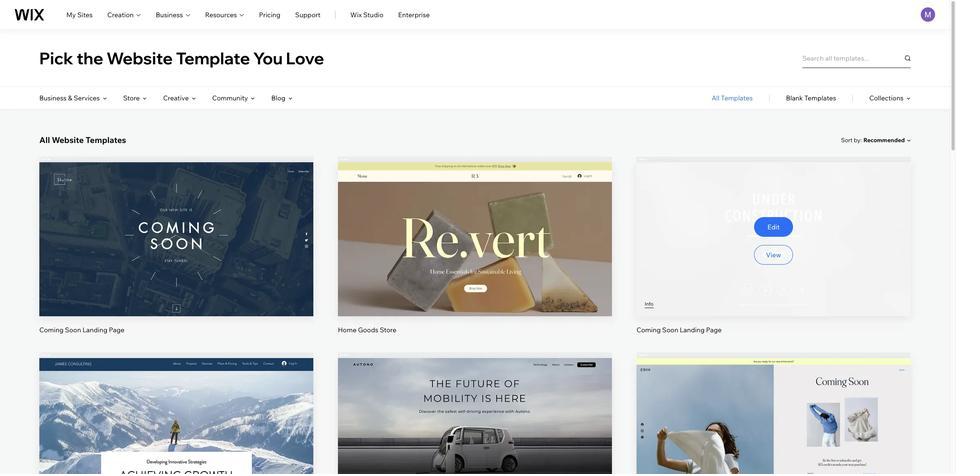 Task type: describe. For each thing, give the bounding box(es) containing it.
support link
[[295, 10, 321, 19]]

templates for all templates
[[722, 94, 753, 102]]

business for business & services
[[39, 94, 67, 102]]

home goods store group
[[338, 157, 612, 335]]

by:
[[854, 136, 862, 144]]

resources button
[[205, 10, 244, 19]]

business for business
[[156, 10, 183, 19]]

you
[[253, 48, 283, 68]]

home goods store
[[338, 326, 397, 334]]

store inside categories by subject element
[[123, 94, 140, 102]]

all website templates
[[39, 135, 126, 145]]

business button
[[156, 10, 190, 19]]

page for info
[[707, 326, 722, 334]]

templates for blank templates
[[805, 94, 837, 102]]

business & services
[[39, 94, 100, 102]]

view inside popup button
[[468, 251, 483, 259]]

pick
[[39, 48, 73, 68]]

coming for view
[[39, 326, 64, 334]]

sort
[[842, 136, 853, 144]]

home
[[338, 326, 357, 334]]

blank
[[786, 94, 804, 102]]

creation button
[[107, 10, 141, 19]]

resources
[[205, 10, 237, 19]]

info
[[645, 301, 654, 307]]

blog
[[272, 94, 286, 102]]

all for all templates
[[712, 94, 720, 102]]

0 horizontal spatial templates
[[86, 135, 126, 145]]

template
[[176, 48, 250, 68]]

pricing
[[259, 10, 281, 19]]

page for view
[[109, 326, 125, 334]]

love
[[286, 48, 324, 68]]

edit button inside home goods store group
[[456, 217, 495, 237]]

profile image image
[[922, 7, 936, 22]]

soon for view
[[65, 326, 81, 334]]

enterprise
[[398, 10, 430, 19]]

all templates
[[712, 94, 753, 102]]

enterprise link
[[398, 10, 430, 19]]

wix studio
[[351, 10, 384, 19]]

0 vertical spatial website
[[107, 48, 173, 68]]

coming for info
[[637, 326, 661, 334]]

creation
[[107, 10, 134, 19]]

coming soon landing page for view
[[39, 326, 125, 334]]

collections
[[870, 94, 904, 102]]

blank templates link
[[786, 87, 837, 109]]

soon for info
[[663, 326, 679, 334]]

services
[[74, 94, 100, 102]]

community
[[212, 94, 248, 102]]



Task type: vqa. For each thing, say whether or not it's contained in the screenshot.
DESIGN BLOG group
no



Task type: locate. For each thing, give the bounding box(es) containing it.
templates
[[722, 94, 753, 102], [805, 94, 837, 102], [86, 135, 126, 145]]

0 horizontal spatial store
[[123, 94, 140, 102]]

1 vertical spatial business
[[39, 94, 67, 102]]

sort by:
[[842, 136, 862, 144]]

1 horizontal spatial soon
[[663, 326, 679, 334]]

studio
[[363, 10, 384, 19]]

all for all website templates
[[39, 135, 50, 145]]

0 horizontal spatial coming soon landing page group
[[39, 157, 314, 335]]

1 horizontal spatial coming soon landing page
[[637, 326, 722, 334]]

all website templates - business consulting company image
[[39, 358, 314, 474]]

support
[[295, 10, 321, 19]]

0 horizontal spatial landing
[[83, 326, 107, 334]]

0 horizontal spatial business
[[39, 94, 67, 102]]

1 horizontal spatial store
[[380, 326, 397, 334]]

wix studio link
[[351, 10, 384, 19]]

my sites link
[[66, 10, 93, 19]]

store
[[123, 94, 140, 102], [380, 326, 397, 334]]

coming soon landing page for info
[[637, 326, 722, 334]]

0 vertical spatial all
[[712, 94, 720, 102]]

None search field
[[803, 48, 911, 68]]

&
[[68, 94, 72, 102]]

2 page from the left
[[707, 326, 722, 334]]

landing for info
[[680, 326, 705, 334]]

sites
[[77, 10, 93, 19]]

my sites
[[66, 10, 93, 19]]

1 horizontal spatial business
[[156, 10, 183, 19]]

coming soon landing page group
[[39, 157, 314, 335], [637, 157, 911, 335]]

all website templates - coming soon landing page image
[[39, 162, 314, 317], [637, 162, 911, 317], [637, 358, 911, 474]]

soon
[[65, 326, 81, 334], [663, 326, 679, 334]]

0 horizontal spatial soon
[[65, 326, 81, 334]]

0 horizontal spatial website
[[52, 135, 84, 145]]

view
[[169, 251, 184, 259], [468, 251, 483, 259], [767, 251, 782, 259], [169, 447, 184, 455], [468, 447, 483, 455], [767, 447, 782, 455]]

2 coming soon landing page from the left
[[637, 326, 722, 334]]

landing for view
[[83, 326, 107, 334]]

1 horizontal spatial landing
[[680, 326, 705, 334]]

creative
[[163, 94, 189, 102]]

1 landing from the left
[[83, 326, 107, 334]]

edit
[[170, 223, 183, 231], [469, 223, 481, 231], [768, 223, 780, 231], [170, 419, 183, 427], [469, 419, 481, 427], [768, 419, 780, 427]]

2 landing from the left
[[680, 326, 705, 334]]

my
[[66, 10, 76, 19]]

0 horizontal spatial coming
[[39, 326, 64, 334]]

categories. use the left and right arrow keys to navigate the menu element
[[0, 87, 951, 109]]

categories by subject element
[[39, 87, 293, 109]]

1 horizontal spatial website
[[107, 48, 173, 68]]

1 page from the left
[[109, 326, 125, 334]]

landing
[[83, 326, 107, 334], [680, 326, 705, 334]]

1 horizontal spatial templates
[[722, 94, 753, 102]]

recommended
[[864, 137, 906, 144]]

Search search field
[[803, 48, 911, 68]]

coming soon landing page
[[39, 326, 125, 334], [637, 326, 722, 334]]

2 coming soon landing page group from the left
[[637, 157, 911, 335]]

business
[[156, 10, 183, 19], [39, 94, 67, 102]]

generic categories element
[[712, 87, 911, 109]]

1 soon from the left
[[65, 326, 81, 334]]

website
[[107, 48, 173, 68], [52, 135, 84, 145]]

view button inside home goods store group
[[456, 245, 495, 265]]

2 coming from the left
[[637, 326, 661, 334]]

1 vertical spatial store
[[380, 326, 397, 334]]

1 coming from the left
[[39, 326, 64, 334]]

1 horizontal spatial page
[[707, 326, 722, 334]]

view button
[[157, 245, 196, 265], [456, 245, 495, 265], [755, 245, 794, 265], [157, 441, 196, 461], [456, 441, 495, 461], [755, 441, 794, 461]]

all
[[712, 94, 720, 102], [39, 135, 50, 145]]

coming
[[39, 326, 64, 334], [637, 326, 661, 334]]

2 horizontal spatial templates
[[805, 94, 837, 102]]

blank templates
[[786, 94, 837, 102]]

the
[[77, 48, 103, 68]]

wix
[[351, 10, 362, 19]]

store inside group
[[380, 326, 397, 334]]

all website templates - ai company image
[[338, 358, 612, 474]]

0 horizontal spatial all
[[39, 135, 50, 145]]

edit inside home goods store group
[[469, 223, 481, 231]]

0 vertical spatial store
[[123, 94, 140, 102]]

2 soon from the left
[[663, 326, 679, 334]]

0 horizontal spatial coming soon landing page
[[39, 326, 125, 334]]

1 coming soon landing page group from the left
[[39, 157, 314, 335]]

0 vertical spatial business
[[156, 10, 183, 19]]

1 horizontal spatial coming soon landing page group
[[637, 157, 911, 335]]

goods
[[358, 326, 379, 334]]

all inside generic categories element
[[712, 94, 720, 102]]

pick the website template you love
[[39, 48, 324, 68]]

0 horizontal spatial page
[[109, 326, 125, 334]]

1 vertical spatial website
[[52, 135, 84, 145]]

info button
[[645, 301, 654, 308]]

edit button
[[157, 217, 196, 237], [456, 217, 495, 237], [755, 217, 794, 237], [157, 413, 196, 433], [456, 413, 495, 433], [755, 413, 794, 433]]

1 horizontal spatial coming
[[637, 326, 661, 334]]

1 coming soon landing page from the left
[[39, 326, 125, 334]]

1 horizontal spatial all
[[712, 94, 720, 102]]

business inside dropdown button
[[156, 10, 183, 19]]

all templates link
[[712, 87, 753, 109]]

all website templates - home goods store image
[[338, 162, 612, 317]]

pricing link
[[259, 10, 281, 19]]

page
[[109, 326, 125, 334], [707, 326, 722, 334]]

1 vertical spatial all
[[39, 135, 50, 145]]

business inside categories by subject element
[[39, 94, 67, 102]]



